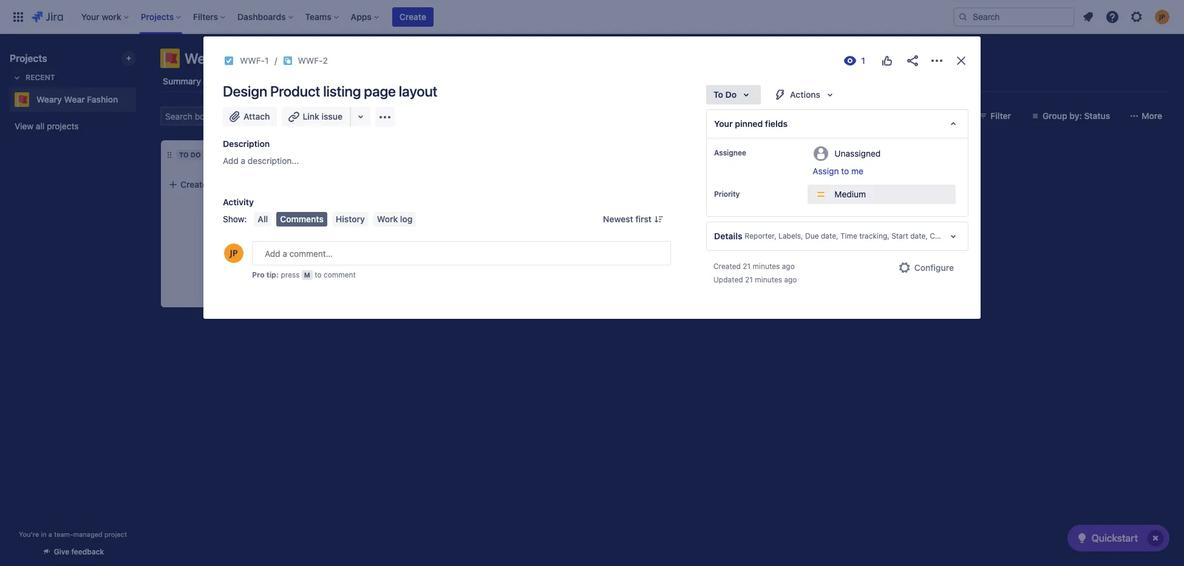 Task type: describe. For each thing, give the bounding box(es) containing it.
0 horizontal spatial fashion
[[87, 94, 118, 104]]

created
[[714, 262, 741, 271]]

view all projects link
[[10, 115, 136, 137]]

comments button
[[277, 212, 327, 227]]

wwf-1 for the rightmost wwf-1 link
[[357, 258, 383, 267]]

wwf-2
[[298, 55, 328, 66]]

0
[[206, 149, 211, 160]]

work log
[[377, 214, 413, 224]]

wwf-1 link inside design product listing page layout dialog
[[240, 53, 269, 68]]

assign
[[813, 166, 839, 176]]

1 vertical spatial james peterson image
[[470, 255, 485, 270]]

task image
[[224, 56, 234, 66]]

task image
[[343, 258, 352, 267]]

project
[[104, 530, 127, 538]]

newest first button
[[596, 212, 671, 227]]

assign to me
[[813, 166, 864, 176]]

recent
[[26, 73, 55, 82]]

me
[[852, 166, 864, 176]]

assignee
[[714, 148, 746, 157]]

work
[[377, 214, 398, 224]]

first
[[636, 214, 652, 224]]

to for to do
[[714, 89, 723, 100]]

you're
[[19, 530, 39, 538]]

do for to do
[[726, 89, 737, 100]]

create button inside primary element
[[392, 7, 434, 26]]

comment
[[324, 270, 356, 279]]

log
[[400, 214, 413, 224]]

reporter,
[[745, 232, 777, 241]]

link web pages and more image
[[354, 109, 368, 124]]

listing
[[323, 83, 361, 100]]

your pinned fields element
[[706, 109, 969, 138]]

configure link
[[890, 258, 962, 278]]

wwf- for "sub task" image
[[298, 55, 323, 66]]

vote options: no one has voted for this issue yet. image
[[880, 53, 895, 68]]

29
[[355, 240, 364, 248]]

pages
[[422, 76, 447, 86]]

collapse recent projects image
[[10, 70, 24, 85]]

unassigned
[[835, 148, 881, 158]]

give
[[54, 547, 69, 556]]

give feedback button
[[34, 542, 111, 562]]

calendar
[[283, 76, 319, 86]]

0 vertical spatial james peterson image
[[285, 106, 305, 126]]

close image
[[954, 53, 969, 68]]

start
[[892, 232, 909, 241]]

0 horizontal spatial weary wear fashion
[[36, 94, 118, 104]]

managed
[[73, 530, 103, 538]]

page
[[364, 83, 396, 100]]

create inside primary element
[[400, 11, 426, 22]]

pro tip: press m to comment
[[252, 270, 356, 279]]

2 date, from the left
[[911, 232, 928, 241]]

category
[[930, 232, 962, 241]]

wwf-2 link
[[298, 53, 328, 68]]

created 21 minutes ago updated 21 minutes ago
[[714, 262, 797, 284]]

feedback
[[71, 547, 104, 556]]

link
[[303, 111, 319, 121]]

forms link
[[380, 70, 410, 92]]

to do
[[714, 89, 737, 100]]

create banner
[[0, 0, 1184, 34]]

time
[[841, 232, 858, 241]]

description
[[223, 138, 270, 149]]

0 vertical spatial ago
[[782, 262, 795, 271]]

design product listing page layout dialog
[[203, 36, 981, 319]]

layout
[[399, 83, 438, 100]]

primary element
[[7, 0, 954, 34]]

in
[[41, 530, 47, 538]]

29 feb
[[355, 240, 378, 248]]

labels,
[[779, 232, 803, 241]]

0 vertical spatial weary
[[185, 50, 226, 67]]

list link
[[252, 70, 271, 92]]

timeline
[[334, 76, 368, 86]]

issue
[[322, 111, 343, 121]]

configure
[[915, 262, 954, 273]]

add people image
[[312, 109, 327, 123]]

highest image
[[457, 258, 466, 267]]

team-
[[54, 530, 73, 538]]

design
[[223, 83, 267, 100]]

your pinned fields
[[714, 118, 788, 129]]

0 vertical spatial fashion
[[266, 50, 317, 67]]

press
[[281, 270, 300, 279]]

1 vertical spatial 21
[[745, 275, 753, 284]]

dismiss quickstart image
[[1146, 528, 1166, 548]]

tab list containing board
[[153, 70, 1177, 92]]

tracking,
[[860, 232, 890, 241]]

0 horizontal spatial wear
[[64, 94, 85, 104]]

Add a comment… field
[[252, 241, 671, 265]]

wwf-1 for wwf-1 link within the design product listing page layout dialog
[[240, 55, 269, 66]]

updated
[[714, 275, 743, 284]]

newest
[[603, 214, 633, 224]]

details
[[714, 231, 743, 241]]

comments
[[280, 214, 324, 224]]

2
[[323, 55, 328, 66]]

all
[[258, 214, 268, 224]]

2 horizontal spatial wwf-
[[357, 258, 379, 267]]

menu bar inside design product listing page layout dialog
[[252, 212, 419, 227]]

to inside button
[[841, 166, 849, 176]]

board
[[216, 76, 239, 86]]



Task type: vqa. For each thing, say whether or not it's contained in the screenshot.
ADD
yes



Task type: locate. For each thing, give the bounding box(es) containing it.
fashion up calendar on the top
[[266, 50, 317, 67]]

add
[[223, 155, 239, 166]]

1 horizontal spatial 1
[[379, 258, 383, 267]]

wwf-1 inside design product listing page layout dialog
[[240, 55, 269, 66]]

projects
[[47, 121, 79, 131]]

tip:
[[266, 270, 279, 279]]

0 vertical spatial do
[[726, 89, 737, 100]]

to
[[841, 166, 849, 176], [315, 270, 322, 279]]

pages link
[[420, 70, 449, 92]]

1 horizontal spatial do
[[726, 89, 737, 100]]

0 horizontal spatial weary
[[36, 94, 62, 104]]

to do button
[[706, 85, 761, 104]]

copy link to issue image
[[326, 55, 335, 65]]

ago
[[782, 262, 795, 271], [784, 275, 797, 284]]

1 date, from the left
[[821, 232, 839, 241]]

to right m
[[315, 270, 322, 279]]

james peterson image
[[285, 106, 305, 126], [470, 255, 485, 270]]

jira image
[[32, 9, 63, 24], [32, 9, 63, 24]]

1 vertical spatial create button
[[161, 174, 325, 196]]

1 vertical spatial do
[[191, 151, 201, 159]]

details reporter, labels, due date, time tracking, start date, category
[[714, 231, 962, 241]]

wwf-1 link
[[240, 53, 269, 68], [357, 257, 383, 268]]

to left me
[[841, 166, 849, 176]]

to inside to do 0
[[179, 151, 189, 159]]

profile image of james peterson image
[[224, 244, 244, 263]]

do inside to do 0
[[191, 151, 201, 159]]

actions button
[[766, 85, 845, 104]]

1 vertical spatial fashion
[[87, 94, 118, 104]]

tab list
[[153, 70, 1177, 92]]

link issue button
[[282, 107, 351, 126]]

priority
[[714, 190, 740, 199]]

1 vertical spatial to
[[179, 151, 189, 159]]

you're in a team-managed project
[[19, 530, 127, 538]]

0 vertical spatial wwf-1 link
[[240, 53, 269, 68]]

0 horizontal spatial to
[[179, 151, 189, 159]]

0 horizontal spatial to
[[315, 270, 322, 279]]

0 horizontal spatial wwf-
[[240, 55, 265, 66]]

sub task image
[[283, 56, 293, 66]]

1 horizontal spatial create button
[[392, 7, 434, 26]]

menu bar
[[252, 212, 419, 227]]

create button
[[392, 7, 434, 26], [161, 174, 325, 196]]

a inside dialog
[[241, 155, 245, 166]]

assign to me button
[[813, 165, 956, 177]]

wwf- down the 29 feb
[[357, 258, 379, 267]]

1 horizontal spatial create
[[400, 11, 426, 22]]

link issue
[[303, 111, 343, 121]]

wwf-1 up "list"
[[240, 55, 269, 66]]

weary wear fashion
[[185, 50, 317, 67], [36, 94, 118, 104]]

menu bar containing all
[[252, 212, 419, 227]]

wear up view all projects link
[[64, 94, 85, 104]]

search image
[[958, 12, 968, 22]]

quickstart button
[[1068, 525, 1170, 552]]

1 vertical spatial 1
[[379, 258, 383, 267]]

0 vertical spatial to
[[714, 89, 723, 100]]

1 for wwf-1 link within the design product listing page layout dialog
[[265, 55, 269, 66]]

minutes down reporter,
[[753, 262, 780, 271]]

0 vertical spatial create button
[[392, 7, 434, 26]]

weary wear fashion up view all projects link
[[36, 94, 118, 104]]

give feedback
[[54, 547, 104, 556]]

m
[[304, 271, 310, 279]]

1 vertical spatial wwf-1 link
[[357, 257, 383, 268]]

summary
[[163, 76, 201, 86]]

1 horizontal spatial date,
[[911, 232, 928, 241]]

1 horizontal spatial weary wear fashion
[[185, 50, 317, 67]]

1 horizontal spatial to
[[841, 166, 849, 176]]

wear up "list"
[[229, 50, 263, 67]]

minutes right the updated on the right of the page
[[755, 275, 782, 284]]

fields
[[765, 118, 788, 129]]

0 vertical spatial wear
[[229, 50, 263, 67]]

wwf-1 link up "list"
[[240, 53, 269, 68]]

summary link
[[160, 70, 203, 92]]

1 vertical spatial wwf-1
[[357, 258, 383, 267]]

to up your
[[714, 89, 723, 100]]

do inside dropdown button
[[726, 89, 737, 100]]

fashion up view all projects link
[[87, 94, 118, 104]]

james peterson image right highest image
[[470, 255, 485, 270]]

attach button
[[223, 107, 277, 126]]

timeline link
[[331, 70, 370, 92]]

1 horizontal spatial wear
[[229, 50, 263, 67]]

to left 0
[[179, 151, 189, 159]]

design product listing page layout
[[223, 83, 438, 100]]

do
[[726, 89, 737, 100], [191, 151, 201, 159]]

list
[[254, 76, 269, 86]]

add app image
[[378, 110, 392, 124]]

due
[[805, 232, 819, 241]]

wwf- for task icon
[[240, 55, 265, 66]]

show:
[[223, 214, 247, 224]]

wwf- up "list"
[[240, 55, 265, 66]]

0 vertical spatial 1
[[265, 55, 269, 66]]

all button
[[254, 212, 272, 227]]

product
[[270, 83, 320, 100]]

view all projects
[[15, 121, 79, 131]]

0 horizontal spatial 1
[[265, 55, 269, 66]]

add a description...
[[223, 155, 299, 166]]

1 horizontal spatial wwf-1
[[357, 258, 383, 267]]

0 vertical spatial minutes
[[753, 262, 780, 271]]

1
[[265, 55, 269, 66], [379, 258, 383, 267]]

1 inside design product listing page layout dialog
[[265, 55, 269, 66]]

1 horizontal spatial weary
[[185, 50, 226, 67]]

wwf-1 link down 'feb' on the top of page
[[357, 257, 383, 268]]

to
[[714, 89, 723, 100], [179, 151, 189, 159]]

1 vertical spatial weary
[[36, 94, 62, 104]]

calendar link
[[281, 70, 322, 92]]

projects
[[10, 53, 47, 64]]

1 horizontal spatial to
[[714, 89, 723, 100]]

0 vertical spatial wwf-1
[[240, 55, 269, 66]]

1 horizontal spatial james peterson image
[[470, 255, 485, 270]]

do for to do 0
[[191, 151, 201, 159]]

21
[[743, 262, 751, 271], [745, 275, 753, 284]]

0 horizontal spatial wwf-1 link
[[240, 53, 269, 68]]

0 vertical spatial to
[[841, 166, 849, 176]]

details element
[[706, 222, 969, 251]]

21 right created on the top right of page
[[743, 262, 751, 271]]

date, right "start"
[[911, 232, 928, 241]]

wwf- left copy link to issue icon
[[298, 55, 323, 66]]

Search board text field
[[162, 108, 254, 125]]

1 vertical spatial weary wear fashion
[[36, 94, 118, 104]]

0 horizontal spatial do
[[191, 151, 201, 159]]

1 horizontal spatial a
[[241, 155, 245, 166]]

minutes
[[753, 262, 780, 271], [755, 275, 782, 284]]

description...
[[248, 155, 299, 166]]

share image
[[906, 53, 920, 68]]

0 vertical spatial 21
[[743, 262, 751, 271]]

1 horizontal spatial wwf-
[[298, 55, 323, 66]]

1 for the rightmost wwf-1 link
[[379, 258, 383, 267]]

james peterson image left add people image
[[285, 106, 305, 126]]

quickstart
[[1092, 533, 1138, 544]]

Search field
[[954, 7, 1075, 26]]

1 vertical spatial wear
[[64, 94, 85, 104]]

0 horizontal spatial create button
[[161, 174, 325, 196]]

check image
[[1075, 531, 1089, 545]]

weary up board
[[185, 50, 226, 67]]

view
[[15, 121, 33, 131]]

your
[[714, 118, 733, 129]]

wwf-1 down 'feb' on the top of page
[[357, 258, 383, 267]]

1 horizontal spatial wwf-1 link
[[357, 257, 383, 268]]

create
[[400, 11, 426, 22], [180, 179, 207, 190]]

0 vertical spatial create
[[400, 11, 426, 22]]

a
[[241, 155, 245, 166], [48, 530, 52, 538]]

history button
[[332, 212, 369, 227]]

a right add
[[241, 155, 245, 166]]

1 horizontal spatial fashion
[[266, 50, 317, 67]]

date, right the due
[[821, 232, 839, 241]]

1 vertical spatial to
[[315, 270, 322, 279]]

medium
[[835, 189, 866, 199]]

29 february 2024 image
[[345, 239, 355, 249], [345, 239, 355, 249]]

0 horizontal spatial james peterson image
[[285, 106, 305, 126]]

1 vertical spatial a
[[48, 530, 52, 538]]

0 horizontal spatial a
[[48, 530, 52, 538]]

to for to do 0
[[179, 151, 189, 159]]

do up your
[[726, 89, 737, 100]]

0 vertical spatial a
[[241, 155, 245, 166]]

0 horizontal spatial create
[[180, 179, 207, 190]]

activity
[[223, 197, 254, 207]]

actions
[[790, 89, 821, 100]]

history
[[336, 214, 365, 224]]

weary wear fashion up "list"
[[185, 50, 317, 67]]

to inside to do dropdown button
[[714, 89, 723, 100]]

a right in
[[48, 530, 52, 538]]

do left 0
[[191, 151, 201, 159]]

feb
[[365, 240, 378, 248]]

forms
[[382, 76, 408, 86]]

newest first image
[[654, 214, 664, 224]]

weary down recent
[[36, 94, 62, 104]]

21 right the updated on the right of the page
[[745, 275, 753, 284]]

1 vertical spatial ago
[[784, 275, 797, 284]]

0 vertical spatial weary wear fashion
[[185, 50, 317, 67]]

weary wear fashion link
[[10, 87, 131, 112]]

date,
[[821, 232, 839, 241], [911, 232, 928, 241]]

actions image
[[930, 53, 945, 68]]

1 right task image
[[379, 258, 383, 267]]

0 horizontal spatial date,
[[821, 232, 839, 241]]

1 vertical spatial create
[[180, 179, 207, 190]]

pro
[[252, 270, 265, 279]]

all
[[36, 121, 45, 131]]

attach
[[244, 111, 270, 121]]

pinned
[[735, 118, 763, 129]]

fashion
[[266, 50, 317, 67], [87, 94, 118, 104]]

1 vertical spatial minutes
[[755, 275, 782, 284]]

1 left "sub task" image
[[265, 55, 269, 66]]

work log button
[[374, 212, 416, 227]]

0 horizontal spatial wwf-1
[[240, 55, 269, 66]]



